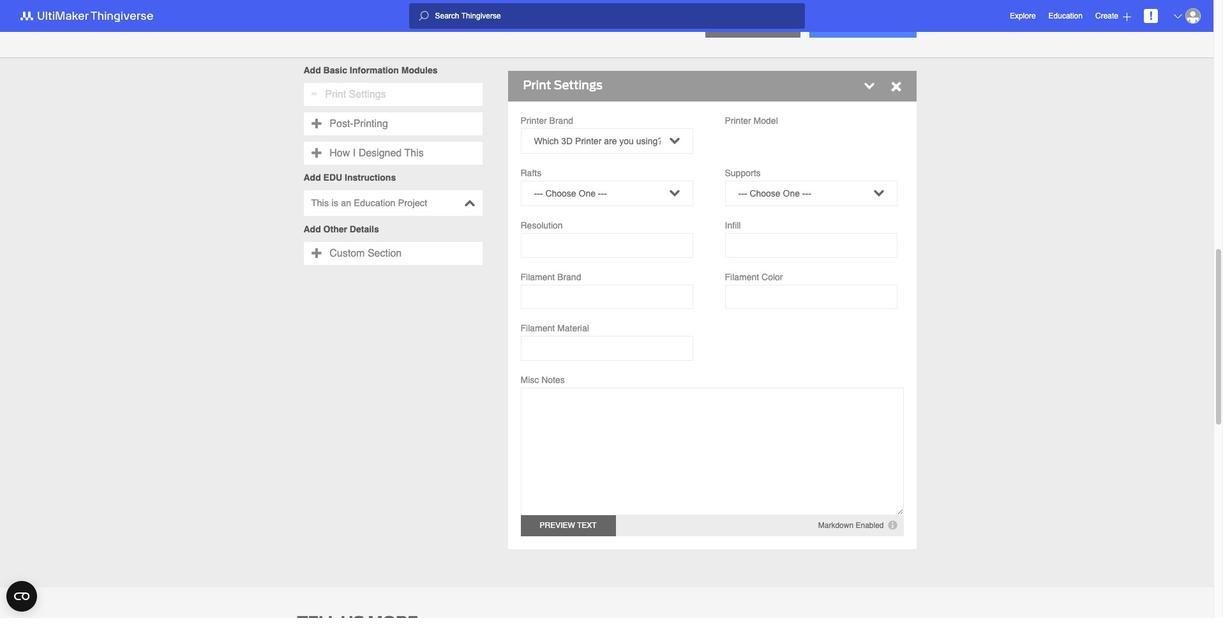 Task type: describe. For each thing, give the bounding box(es) containing it.
misc
[[521, 375, 539, 385]]

an
[[341, 198, 351, 208]]

publish
[[829, 20, 867, 30]]

1 vertical spatial this
[[311, 198, 329, 208]]

Search Thingiverse text field
[[429, 11, 805, 21]]

0 horizontal spatial education
[[354, 198, 396, 208]]

add basic information modules
[[304, 65, 438, 75]]

notes
[[542, 375, 565, 385]]

this is an education project
[[311, 198, 427, 208]]

markdown enabled
[[818, 521, 884, 530]]

details
[[350, 224, 379, 234]]

create button
[[1096, 5, 1131, 26]]

thing inside button
[[870, 20, 897, 30]]

save & view button
[[706, 13, 801, 37]]

how
[[330, 148, 350, 159]]

create
[[1096, 11, 1119, 20]]

other
[[323, 224, 347, 234]]

i
[[353, 148, 356, 159]]

supports
[[725, 168, 761, 178]]

makerbot logo image
[[13, 8, 169, 24]]

filament color
[[725, 272, 783, 282]]

filament for filament material
[[521, 323, 555, 334]]

add edu instructions
[[304, 172, 396, 183]]

basic
[[323, 65, 347, 75]]

1 horizontal spatial print
[[523, 77, 551, 94]]

creating
[[297, 11, 383, 33]]

add other details
[[304, 224, 379, 234]]

0 horizontal spatial print settings
[[322, 89, 386, 100]]

1 horizontal spatial education
[[1049, 11, 1083, 20]]

avatar image
[[1186, 8, 1201, 24]]

creating a new thing
[[297, 11, 498, 33]]

a
[[387, 11, 399, 33]]

0 horizontal spatial print
[[325, 89, 346, 100]]

color
[[762, 272, 783, 282]]

enabled
[[856, 521, 884, 530]]

0 horizontal spatial thing
[[445, 11, 498, 33]]

2 preview from the top
[[540, 521, 575, 530]]

!
[[1149, 9, 1153, 22]]

rafts
[[521, 168, 542, 178]]

add for add other details
[[304, 224, 321, 234]]

project
[[398, 198, 427, 208]]

2 preview text from the top
[[540, 521, 597, 530]]

search control image
[[419, 11, 429, 21]]

designed
[[359, 148, 402, 159]]

add for add edu instructions
[[304, 172, 321, 183]]

explore
[[1010, 11, 1036, 20]]

misc notes
[[521, 375, 565, 385]]

infill
[[725, 221, 741, 231]]

2 text from the top
[[577, 521, 597, 530]]

new
[[402, 11, 442, 33]]

post-printing
[[327, 118, 388, 130]]



Task type: locate. For each thing, give the bounding box(es) containing it.
printing
[[354, 118, 388, 130]]

3 add from the top
[[304, 224, 321, 234]]

1 horizontal spatial printer
[[725, 116, 751, 126]]

1 horizontal spatial thing
[[870, 20, 897, 30]]

text
[[577, 18, 597, 26], [577, 521, 597, 530]]

0 vertical spatial brand
[[550, 116, 573, 126]]

1 vertical spatial preview text
[[540, 521, 597, 530]]

education down instructions
[[354, 198, 396, 208]]

open widget image
[[6, 581, 37, 612]]

filament brand
[[521, 272, 581, 282]]

1 printer from the left
[[521, 116, 547, 126]]

edu
[[323, 172, 342, 183]]

preview text button
[[521, 12, 616, 33], [521, 515, 616, 536]]

1 text from the top
[[577, 18, 597, 26]]

option containing printer brand
[[508, 102, 917, 549]]

this
[[405, 148, 424, 159], [311, 198, 329, 208]]

model
[[754, 116, 778, 126]]

custom
[[330, 248, 365, 259]]

0 vertical spatial preview text
[[540, 18, 597, 26]]

preview
[[540, 18, 575, 26], [540, 521, 575, 530]]

option
[[508, 102, 917, 549]]

modules
[[401, 65, 438, 75]]

1 vertical spatial preview
[[540, 521, 575, 530]]

1 vertical spatial preview text button
[[521, 515, 616, 536]]

print
[[523, 77, 551, 94], [325, 89, 346, 100]]

markdown
[[818, 521, 854, 530]]

save & view
[[725, 20, 782, 30]]

material
[[557, 323, 589, 334]]

instructions
[[345, 172, 396, 183]]

0 horizontal spatial settings
[[349, 89, 386, 100]]

add left edu
[[304, 172, 321, 183]]

print up printer brand
[[523, 77, 551, 94]]

custom section
[[327, 248, 402, 259]]

1 vertical spatial brand
[[557, 272, 581, 282]]

1 horizontal spatial print settings
[[523, 77, 603, 94]]

printer left model
[[725, 116, 751, 126]]

printer for printer brand
[[521, 116, 547, 126]]

thing right "search control" icon
[[445, 11, 498, 33]]

brand for printer brand
[[550, 116, 573, 126]]

0 vertical spatial preview
[[540, 18, 575, 26]]

None text field
[[521, 0, 904, 12], [725, 233, 897, 258], [521, 336, 693, 361], [521, 388, 904, 515], [521, 0, 904, 12], [725, 233, 897, 258], [521, 336, 693, 361], [521, 388, 904, 515]]

preview text
[[540, 18, 597, 26], [540, 521, 597, 530]]

this right designed at the top left
[[405, 148, 424, 159]]

add left "basic"
[[304, 65, 321, 75]]

save
[[725, 20, 748, 30]]

printer model
[[725, 116, 778, 126]]

filament left color
[[725, 272, 759, 282]]

0 vertical spatial education
[[1049, 11, 1083, 20]]

cancel
[[666, 21, 699, 30]]

1 add from the top
[[304, 65, 321, 75]]

filament down 'resolution' on the left top
[[521, 272, 555, 282]]

printer for printer model
[[725, 116, 751, 126]]

brand
[[550, 116, 573, 126], [557, 272, 581, 282]]

1 horizontal spatial this
[[405, 148, 424, 159]]

printer
[[521, 116, 547, 126], [725, 116, 751, 126]]

filament for filament brand
[[521, 272, 555, 282]]

filament for filament color
[[725, 272, 759, 282]]

settings
[[554, 77, 603, 94], [349, 89, 386, 100]]

how i designed this
[[327, 148, 424, 159]]

this left is
[[311, 198, 329, 208]]

2 vertical spatial add
[[304, 224, 321, 234]]

thing
[[445, 11, 498, 33], [870, 20, 897, 30]]

1 preview text from the top
[[540, 18, 597, 26]]

add left other
[[304, 224, 321, 234]]

! link
[[1144, 9, 1158, 23]]

print settings
[[523, 77, 603, 94], [322, 89, 386, 100]]

2 preview text button from the top
[[521, 515, 616, 536]]

explore button
[[1010, 5, 1036, 26]]

filament material
[[521, 323, 589, 334]]

None text field
[[521, 233, 693, 258], [521, 285, 693, 309], [725, 285, 897, 309], [521, 233, 693, 258], [521, 285, 693, 309], [725, 285, 897, 309]]

filament left material
[[521, 323, 555, 334]]

0 vertical spatial add
[[304, 65, 321, 75]]

cancel link
[[666, 21, 699, 30]]

&
[[750, 20, 756, 30]]

education link
[[1049, 10, 1083, 22]]

brand for filament brand
[[557, 272, 581, 282]]

0 vertical spatial preview text button
[[521, 12, 616, 33]]

publish thing
[[829, 20, 897, 30]]

settings down add basic information modules
[[349, 89, 386, 100]]

add
[[304, 65, 321, 75], [304, 172, 321, 183], [304, 224, 321, 234]]

settings up printer brand
[[554, 77, 603, 94]]

information
[[350, 65, 399, 75]]

section
[[368, 248, 402, 259]]

publish thing button
[[810, 13, 917, 37]]

is
[[332, 198, 338, 208]]

0 horizontal spatial this
[[311, 198, 329, 208]]

view
[[759, 20, 782, 30]]

post-
[[330, 118, 354, 130]]

0 vertical spatial text
[[577, 18, 597, 26]]

printer up rafts
[[521, 116, 547, 126]]

print settings down add basic information modules
[[322, 89, 386, 100]]

1 preview text button from the top
[[521, 12, 616, 33]]

filament
[[521, 272, 555, 282], [725, 272, 759, 282], [521, 323, 555, 334]]

1 vertical spatial add
[[304, 172, 321, 183]]

resolution
[[521, 221, 563, 231]]

2 add from the top
[[304, 172, 321, 183]]

print settings up printer brand
[[523, 77, 603, 94]]

1 horizontal spatial settings
[[554, 77, 603, 94]]

preview text button inside option
[[521, 515, 616, 536]]

1 vertical spatial education
[[354, 198, 396, 208]]

add for add basic information modules
[[304, 65, 321, 75]]

1 preview from the top
[[540, 18, 575, 26]]

0 vertical spatial this
[[405, 148, 424, 159]]

0 horizontal spatial printer
[[521, 116, 547, 126]]

print down "basic"
[[325, 89, 346, 100]]

2 printer from the left
[[725, 116, 751, 126]]

thing right publish
[[870, 20, 897, 30]]

printer brand
[[521, 116, 573, 126]]

education left create
[[1049, 11, 1083, 20]]

education
[[1049, 11, 1083, 20], [354, 198, 396, 208]]

plusicon image
[[1123, 12, 1131, 21]]

1 vertical spatial text
[[577, 521, 597, 530]]



Task type: vqa. For each thing, say whether or not it's contained in the screenshot.
Thing to the left
yes



